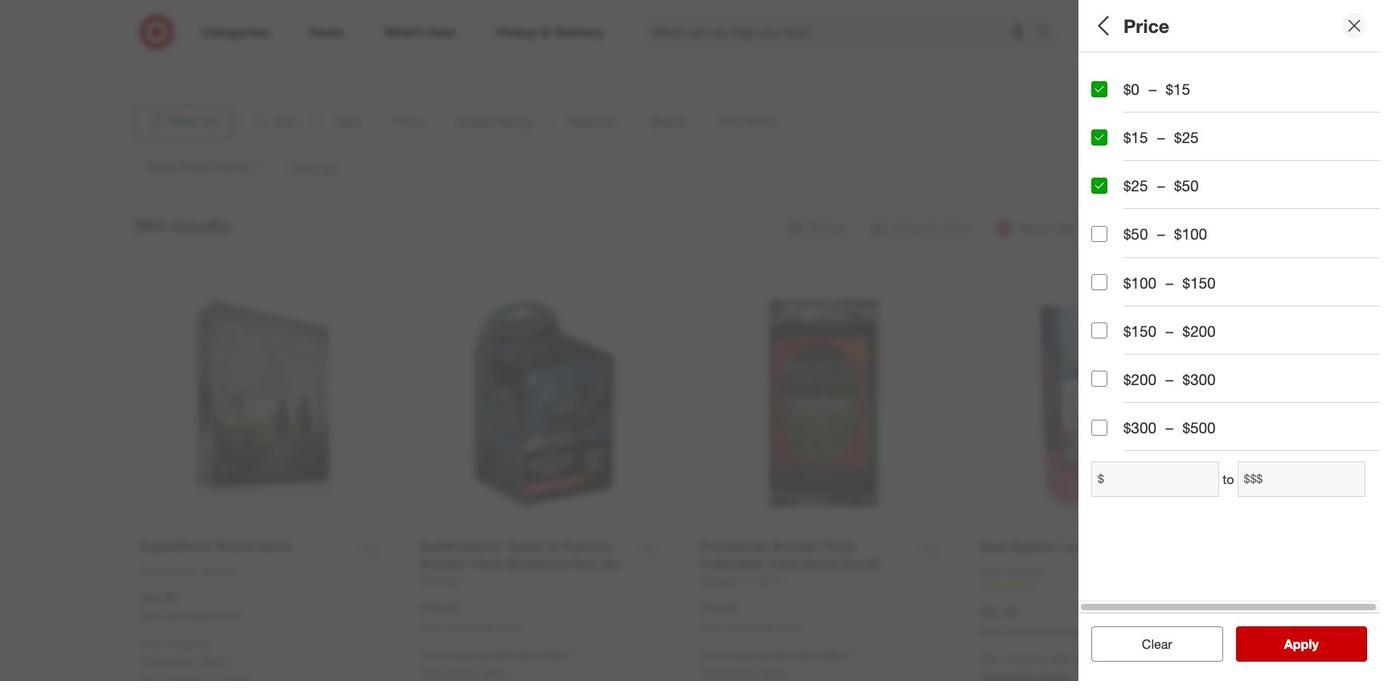 Task type: vqa. For each thing, say whether or not it's contained in the screenshot.
the fit
no



Task type: describe. For each thing, give the bounding box(es) containing it.
$15.95 when purchased online
[[700, 600, 802, 634]]

none text field inside 'price' dialog
[[1238, 462, 1366, 497]]

free for $15.95
[[700, 649, 722, 662]]

$15  –  $25
[[1124, 128, 1199, 147]]

see
[[1268, 636, 1291, 653]]

$15 right $15  –  $25 option
[[1124, 128, 1149, 147]]

clear for clear all
[[1134, 636, 1165, 653]]

53719
[[216, 30, 248, 43]]

2 vertical spatial $50
[[1124, 225, 1149, 243]]

$25;
[[1185, 140, 1206, 154]]

fpo/apo button
[[1092, 334, 1381, 390]]

$200  –  $300
[[1124, 370, 1216, 388]]

What can we help you find? suggestions appear below search field
[[643, 14, 1041, 50]]

when for $15.95
[[700, 622, 725, 634]]

filters
[[1119, 14, 1169, 37]]

type board games; card games; collectible trading cards; ga
[[1092, 63, 1381, 98]]

search button
[[1030, 14, 1069, 53]]

$15.95
[[700, 600, 739, 617]]

guest
[[1092, 182, 1135, 200]]

apply. for $18.99
[[481, 665, 511, 679]]

$15  –  $25 checkbox
[[1092, 129, 1108, 145]]

featured button
[[1092, 221, 1381, 278]]

$84.95 when purchased online
[[140, 589, 242, 623]]

with for $18.99
[[492, 649, 512, 662]]

* down $15.95
[[700, 665, 704, 679]]

shipping for $18.99
[[445, 649, 488, 662]]

$35 for $18.99
[[516, 649, 534, 662]]

board
[[1092, 84, 1122, 98]]

guest rating button
[[1092, 165, 1381, 221]]

ga
[[1370, 84, 1381, 98]]

with for $20.99
[[1052, 652, 1072, 666]]

apply. inside free shipping * * exclusions apply.
[[201, 654, 231, 668]]

1
[[1030, 581, 1035, 593]]

2835
[[147, 13, 172, 27]]

card
[[1168, 84, 1192, 98]]

free shipping with $35 orders*
[[980, 652, 1133, 666]]

$25  –  $50
[[1124, 176, 1199, 195]]

Include out of stock checkbox
[[1092, 406, 1108, 422]]

orders* for $15.95
[[817, 649, 853, 662]]

0 horizontal spatial $25
[[1124, 176, 1149, 195]]

* down $84.95 when purchased online in the left bottom of the page
[[208, 637, 212, 651]]

brand button
[[1092, 278, 1381, 334]]

$15;
[[1123, 140, 1144, 154]]

guest rating
[[1092, 182, 1187, 200]]

with for $15.95
[[772, 649, 792, 662]]

price dialog
[[1079, 0, 1381, 681]]

trading
[[1294, 84, 1331, 98]]

apply
[[1285, 636, 1319, 653]]

type
[[1092, 63, 1126, 82]]

when for $84.95
[[140, 611, 165, 623]]

of
[[1205, 405, 1218, 423]]

all
[[1168, 636, 1181, 653]]

free shipping * * exclusions apply.
[[140, 637, 231, 668]]

shipping for $15.95
[[725, 649, 768, 662]]

all
[[1092, 14, 1114, 37]]

free for $20.99
[[980, 652, 1002, 666]]

1 games; from the left
[[1126, 84, 1165, 98]]

clear all button
[[1092, 627, 1223, 662]]

$25  –  $50 checkbox
[[1092, 178, 1108, 194]]

shipping inside free shipping * * exclusions apply.
[[165, 637, 208, 651]]

$300  –  $500
[[1124, 418, 1216, 437]]

$50 inside price $0  –  $15; $15  –  $25; $25  –  $50
[[1246, 140, 1264, 154]]

fitchburg
[[147, 30, 194, 43]]

$18.99 when purchased online
[[420, 600, 522, 634]]

online for $84.95
[[216, 611, 242, 623]]

$200  –  $300 checkbox
[[1092, 371, 1108, 387]]

$0  –  $15 checkbox
[[1092, 81, 1108, 97]]

1 horizontal spatial $25
[[1175, 128, 1199, 147]]

* down $84.95
[[140, 654, 144, 668]]

online for $15.95
[[776, 622, 802, 634]]



Task type: locate. For each thing, give the bounding box(es) containing it.
wi
[[200, 30, 213, 43]]

clear all
[[1134, 636, 1181, 653]]

$0 left $15;
[[1092, 140, 1104, 154]]

commerce
[[175, 13, 231, 27]]

1 horizontal spatial free shipping with $35 orders* * exclusions apply.
[[700, 649, 853, 679]]

exclusions apply. button down $18.99 when purchased online
[[424, 664, 511, 681]]

purchased inside $15.95 when purchased online
[[728, 622, 774, 634]]

$50 right '$50  –  $100' checkbox
[[1124, 225, 1149, 243]]

,
[[194, 30, 197, 43]]

0 vertical spatial $0
[[1124, 80, 1140, 98]]

price for price $0  –  $15; $15  –  $25; $25  –  $50
[[1092, 120, 1130, 138]]

*
[[208, 637, 212, 651], [140, 654, 144, 668], [420, 665, 424, 679], [700, 665, 704, 679]]

1 free shipping with $35 orders* * exclusions apply. from the left
[[420, 649, 573, 679]]

free shipping with $35 orders* * exclusions apply. down $15.95 when purchased online
[[700, 649, 853, 679]]

$300
[[1183, 370, 1216, 388], [1124, 418, 1157, 437]]

0 horizontal spatial exclusions
[[144, 654, 198, 668]]

None text field
[[1238, 462, 1366, 497]]

purchased inside $18.99 when purchased online
[[448, 622, 494, 634]]

1 link
[[980, 580, 1229, 594]]

1 horizontal spatial $50
[[1175, 176, 1199, 195]]

None text field
[[1092, 462, 1220, 497]]

2 horizontal spatial exclusions
[[704, 665, 758, 679]]

0 vertical spatial $100
[[1175, 225, 1208, 243]]

* down $18.99
[[420, 665, 424, 679]]

$50 up the guest rating button
[[1246, 140, 1264, 154]]

$200
[[1183, 322, 1216, 340], [1124, 370, 1157, 388]]

1 horizontal spatial games;
[[1195, 84, 1235, 98]]

results for see results
[[1295, 636, 1336, 653]]

0 vertical spatial results
[[170, 214, 230, 237]]

0 horizontal spatial results
[[170, 214, 230, 237]]

2 horizontal spatial with
[[1052, 652, 1072, 666]]

free inside free shipping * * exclusions apply.
[[140, 637, 162, 651]]

2 horizontal spatial $50
[[1246, 140, 1264, 154]]

1 vertical spatial $100
[[1124, 273, 1157, 292]]

$100
[[1175, 225, 1208, 243], [1124, 273, 1157, 292]]

2 horizontal spatial $35
[[1076, 652, 1094, 666]]

purchased for $20.99
[[1008, 626, 1054, 638]]

1 vertical spatial price
[[1092, 120, 1130, 138]]

$150
[[1183, 273, 1216, 292], [1124, 322, 1157, 340]]

free
[[140, 637, 162, 651], [420, 649, 442, 662], [700, 649, 722, 662], [980, 652, 1002, 666]]

purchased for $84.95
[[168, 611, 214, 623]]

2835 commerce park drive fitchburg , wi 53719 us
[[147, 13, 286, 59]]

exclusions down $84.95 when purchased online in the left bottom of the page
[[144, 654, 198, 668]]

1 horizontal spatial $200
[[1183, 322, 1216, 340]]

1 horizontal spatial $300
[[1183, 370, 1216, 388]]

0 horizontal spatial orders*
[[537, 649, 573, 662]]

all filters
[[1092, 14, 1169, 37]]

$0 inside 'price' dialog
[[1124, 80, 1140, 98]]

1 vertical spatial results
[[1295, 636, 1336, 653]]

exclusions apply. button for $15.95
[[704, 664, 791, 681]]

stock
[[1222, 405, 1259, 423]]

1 vertical spatial $200
[[1124, 370, 1157, 388]]

1 horizontal spatial exclusions
[[424, 665, 478, 679]]

shipping for $20.99
[[1005, 652, 1048, 666]]

$25 inside price $0  –  $15; $15  –  $25; $25  –  $50
[[1209, 140, 1227, 154]]

$35 down $18.99 when purchased online
[[516, 649, 534, 662]]

2 horizontal spatial orders*
[[1097, 652, 1133, 666]]

none text field inside 'price' dialog
[[1092, 462, 1220, 497]]

clear
[[1134, 636, 1165, 653], [1142, 636, 1173, 653]]

exclusions inside free shipping * * exclusions apply.
[[144, 654, 198, 668]]

games;
[[1126, 84, 1165, 98], [1195, 84, 1235, 98]]

2 free shipping with $35 orders* * exclusions apply. from the left
[[700, 649, 853, 679]]

$50  –  $100 checkbox
[[1092, 226, 1108, 242]]

$150 up the 'fpo/apo'
[[1124, 322, 1157, 340]]

$25 right '$25;' at the right top of page
[[1209, 140, 1227, 154]]

2 horizontal spatial exclusions apply. button
[[704, 664, 791, 681]]

$100  –  $150
[[1124, 273, 1216, 292]]

featured
[[1092, 238, 1156, 256]]

include
[[1124, 405, 1174, 423]]

1 vertical spatial $0
[[1092, 140, 1104, 154]]

when inside the $20.99 when purchased online
[[980, 626, 1005, 638]]

games; right the card
[[1195, 84, 1235, 98]]

apply.
[[201, 654, 231, 668], [481, 665, 511, 679], [761, 665, 791, 679]]

results right 944
[[170, 214, 230, 237]]

price inside price $0  –  $15; $15  –  $25; $25  –  $50
[[1092, 120, 1130, 138]]

1 vertical spatial $150
[[1124, 322, 1157, 340]]

$35 down $15.95 when purchased online
[[796, 649, 814, 662]]

$20.99 when purchased online
[[980, 604, 1082, 638]]

$300 right $300  –  $500 option
[[1124, 418, 1157, 437]]

0 horizontal spatial with
[[492, 649, 512, 662]]

when down $18.99
[[420, 622, 445, 634]]

1 horizontal spatial $150
[[1183, 273, 1216, 292]]

$100 up brand
[[1124, 273, 1157, 292]]

apply. down $18.99 when purchased online
[[481, 665, 511, 679]]

$0
[[1124, 80, 1140, 98], [1092, 140, 1104, 154]]

$0 inside price $0  –  $15; $15  –  $25; $25  –  $50
[[1092, 140, 1104, 154]]

purchased up free shipping * * exclusions apply.
[[168, 611, 214, 623]]

price $0  –  $15; $15  –  $25; $25  –  $50
[[1092, 120, 1264, 154]]

1 clear from the left
[[1134, 636, 1165, 653]]

0 horizontal spatial $50
[[1124, 225, 1149, 243]]

$25
[[1175, 128, 1199, 147], [1209, 140, 1227, 154], [1124, 176, 1149, 195]]

price inside dialog
[[1124, 14, 1170, 37]]

$50
[[1246, 140, 1264, 154], [1175, 176, 1199, 195], [1124, 225, 1149, 243]]

free down $18.99
[[420, 649, 442, 662]]

$0  –  $15
[[1124, 80, 1191, 98]]

$35 down the $20.99 when purchased online
[[1076, 652, 1094, 666]]

with down the $20.99 when purchased online
[[1052, 652, 1072, 666]]

exclusions apply. button
[[144, 653, 231, 670], [424, 664, 511, 681], [704, 664, 791, 681]]

with down $18.99 when purchased online
[[492, 649, 512, 662]]

0 horizontal spatial apply.
[[201, 654, 231, 668]]

purchased down $18.99
[[448, 622, 494, 634]]

to
[[1223, 471, 1235, 487]]

1 horizontal spatial apply.
[[481, 665, 511, 679]]

orders* for $20.99
[[1097, 652, 1133, 666]]

when for $18.99
[[420, 622, 445, 634]]

$35 for $15.95
[[796, 649, 814, 662]]

games; left the card
[[1126, 84, 1165, 98]]

$300  –  $500 checkbox
[[1092, 420, 1108, 436]]

price for price
[[1124, 14, 1170, 37]]

2 clear from the left
[[1142, 636, 1173, 653]]

online for $18.99
[[496, 622, 522, 634]]

purchased inside the $20.99 when purchased online
[[1008, 626, 1054, 638]]

0 horizontal spatial $0
[[1092, 140, 1104, 154]]

rating
[[1139, 182, 1187, 200]]

$150  –  $200
[[1124, 322, 1216, 340]]

$300 up include out of stock
[[1183, 370, 1216, 388]]

$15 inside price $0  –  $15; $15  –  $25; $25  –  $50
[[1147, 140, 1165, 154]]

free for $18.99
[[420, 649, 442, 662]]

shipping down the $20.99 when purchased online
[[1005, 652, 1048, 666]]

when inside $18.99 when purchased online
[[420, 622, 445, 634]]

apply. for $15.95
[[761, 665, 791, 679]]

$150  –  $200 checkbox
[[1092, 323, 1108, 339]]

944
[[134, 214, 165, 237]]

$35 for $20.99
[[1076, 652, 1094, 666]]

when for $20.99
[[980, 626, 1005, 638]]

price right all
[[1124, 14, 1170, 37]]

price
[[1124, 14, 1170, 37], [1092, 120, 1130, 138]]

$100 down rating
[[1175, 225, 1208, 243]]

0 horizontal spatial games;
[[1126, 84, 1165, 98]]

purchased
[[168, 611, 214, 623], [448, 622, 494, 634], [728, 622, 774, 634], [1008, 626, 1054, 638]]

drive
[[260, 13, 286, 27]]

shipping
[[165, 637, 208, 651], [445, 649, 488, 662], [725, 649, 768, 662], [1005, 652, 1048, 666]]

1 horizontal spatial orders*
[[817, 649, 853, 662]]

online inside the $20.99 when purchased online
[[1056, 626, 1082, 638]]

$15 up price $0  –  $15; $15  –  $25; $25  –  $50
[[1166, 80, 1191, 98]]

0 horizontal spatial $100
[[1124, 273, 1157, 292]]

online inside $84.95 when purchased online
[[216, 611, 242, 623]]

free shipping with $35 orders* * exclusions apply. for $15.95
[[700, 649, 853, 679]]

0 vertical spatial $50
[[1246, 140, 1264, 154]]

free shipping with $35 orders* * exclusions apply. down $18.99 when purchased online
[[420, 649, 573, 679]]

apply button
[[1236, 627, 1368, 662]]

$15
[[1166, 80, 1191, 98], [1124, 128, 1149, 147], [1147, 140, 1165, 154]]

free down $20.99
[[980, 652, 1002, 666]]

purchased down $15.95
[[728, 622, 774, 634]]

1 horizontal spatial $0
[[1124, 80, 1140, 98]]

search
[[1030, 25, 1069, 41]]

$500
[[1183, 418, 1216, 437]]

results
[[170, 214, 230, 237], [1295, 636, 1336, 653]]

clear inside button
[[1142, 636, 1173, 653]]

when down $20.99
[[980, 626, 1005, 638]]

exclusions apply. button down $15.95 when purchased online
[[704, 664, 791, 681]]

online inside $15.95 when purchased online
[[776, 622, 802, 634]]

when inside $84.95 when purchased online
[[140, 611, 165, 623]]

results right see
[[1295, 636, 1336, 653]]

with
[[492, 649, 512, 662], [772, 649, 792, 662], [1052, 652, 1072, 666]]

$100  –  $150 checkbox
[[1092, 274, 1108, 291]]

0 horizontal spatial exclusions apply. button
[[144, 653, 231, 670]]

apply. down $15.95 when purchased online
[[761, 665, 791, 679]]

exclusions apply. button down $84.95 when purchased online in the left bottom of the page
[[144, 653, 231, 670]]

exclusions down $15.95 when purchased online
[[704, 665, 758, 679]]

purchased for $18.99
[[448, 622, 494, 634]]

exclusions for $18.99
[[424, 665, 478, 679]]

orders*
[[537, 649, 573, 662], [817, 649, 853, 662], [1097, 652, 1133, 666]]

price up $15;
[[1092, 120, 1130, 138]]

orders* for $18.99
[[537, 649, 573, 662]]

$50 down '$25;' at the right top of page
[[1175, 176, 1199, 195]]

$50  –  $100
[[1124, 225, 1208, 243]]

0 horizontal spatial free shipping with $35 orders* * exclusions apply.
[[420, 649, 573, 679]]

1 vertical spatial $50
[[1175, 176, 1199, 195]]

$20.99
[[980, 604, 1019, 620]]

0 vertical spatial $300
[[1183, 370, 1216, 388]]

2 horizontal spatial apply.
[[761, 665, 791, 679]]

online for $20.99
[[1056, 626, 1082, 638]]

brand
[[1092, 294, 1136, 313]]

collectible
[[1238, 84, 1291, 98]]

$150 up $150  –  $200
[[1183, 273, 1216, 292]]

with down $15.95 when purchased online
[[772, 649, 792, 662]]

$18.99
[[420, 600, 459, 617]]

2 horizontal spatial $25
[[1209, 140, 1227, 154]]

online
[[216, 611, 242, 623], [496, 622, 522, 634], [776, 622, 802, 634], [1056, 626, 1082, 638]]

purchased down $20.99
[[1008, 626, 1054, 638]]

free shipping with $35 orders* * exclusions apply. for $18.99
[[420, 649, 573, 679]]

clear down 1 link
[[1142, 636, 1173, 653]]

free down $15.95
[[700, 649, 722, 662]]

1 horizontal spatial exclusions apply. button
[[424, 664, 511, 681]]

include out of stock
[[1124, 405, 1259, 423]]

fpo/apo
[[1092, 351, 1161, 369]]

1 horizontal spatial $35
[[796, 649, 814, 662]]

$25 right $25  –  $50 option
[[1124, 176, 1149, 195]]

1 vertical spatial $300
[[1124, 418, 1157, 437]]

$35
[[516, 649, 534, 662], [796, 649, 814, 662], [1076, 652, 1094, 666]]

0 horizontal spatial $300
[[1124, 418, 1157, 437]]

purchased for $15.95
[[728, 622, 774, 634]]

clear inside 'button'
[[1134, 636, 1165, 653]]

$0 right board
[[1124, 80, 1140, 98]]

0 vertical spatial price
[[1124, 14, 1170, 37]]

when
[[140, 611, 165, 623], [420, 622, 445, 634], [700, 622, 725, 634], [980, 626, 1005, 638]]

0 horizontal spatial $35
[[516, 649, 534, 662]]

results for 944 results
[[170, 214, 230, 237]]

shipping down $18.99 when purchased online
[[445, 649, 488, 662]]

online inside $18.99 when purchased online
[[496, 622, 522, 634]]

0 vertical spatial $200
[[1183, 322, 1216, 340]]

1 horizontal spatial $100
[[1175, 225, 1208, 243]]

when down $84.95
[[140, 611, 165, 623]]

shipping down $84.95 when purchased online in the left bottom of the page
[[165, 637, 208, 651]]

0 vertical spatial $150
[[1183, 273, 1216, 292]]

us
[[147, 46, 162, 59]]

apply. down $84.95 when purchased online in the left bottom of the page
[[201, 654, 231, 668]]

out
[[1178, 405, 1200, 423]]

1 horizontal spatial results
[[1295, 636, 1336, 653]]

exclusions down $18.99 when purchased online
[[424, 665, 478, 679]]

944 results
[[134, 214, 230, 237]]

0 horizontal spatial $200
[[1124, 370, 1157, 388]]

0 horizontal spatial $150
[[1124, 322, 1157, 340]]

exclusions for $15.95
[[704, 665, 758, 679]]

clear left all
[[1134, 636, 1165, 653]]

exclusions
[[144, 654, 198, 668], [424, 665, 478, 679], [704, 665, 758, 679]]

results inside see results button
[[1295, 636, 1336, 653]]

$25 down the card
[[1175, 128, 1199, 147]]

see results
[[1268, 636, 1336, 653]]

$15 right $15;
[[1147, 140, 1165, 154]]

free down $84.95
[[140, 637, 162, 651]]

clear for clear
[[1142, 636, 1173, 653]]

all filters dialog
[[1079, 0, 1381, 681]]

1 horizontal spatial with
[[772, 649, 792, 662]]

purchased inside $84.95 when purchased online
[[168, 611, 214, 623]]

park
[[234, 13, 257, 27]]

shipping down $15.95 when purchased online
[[725, 649, 768, 662]]

cards;
[[1334, 84, 1367, 98]]

clear button
[[1092, 627, 1223, 662]]

2 games; from the left
[[1195, 84, 1235, 98]]

$84.95
[[140, 589, 179, 606]]

exclusions apply. button for $18.99
[[424, 664, 511, 681]]

free shipping with $35 orders* * exclusions apply.
[[420, 649, 573, 679], [700, 649, 853, 679]]

when inside $15.95 when purchased online
[[700, 622, 725, 634]]

when down $15.95
[[700, 622, 725, 634]]

see results button
[[1236, 627, 1368, 662]]



